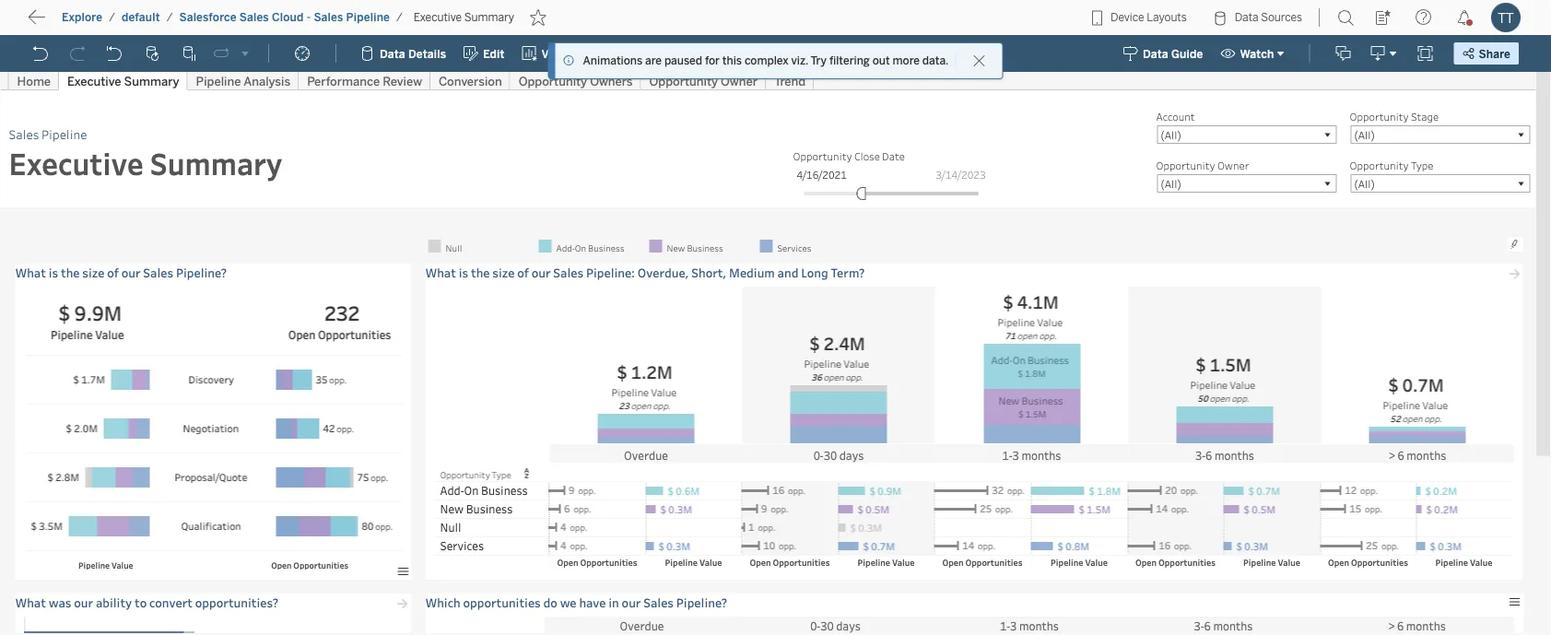 Task type: locate. For each thing, give the bounding box(es) containing it.
cloud
[[272, 11, 304, 24]]

executive
[[414, 11, 462, 24]]

explore / default / salesforce sales cloud - sales pipeline /
[[62, 11, 403, 24]]

0 horizontal spatial /
[[109, 11, 115, 24]]

3 / from the left
[[396, 11, 403, 24]]

summary
[[464, 11, 515, 24]]

explore
[[62, 11, 102, 24]]

2 horizontal spatial /
[[396, 11, 403, 24]]

sales
[[240, 11, 269, 24], [314, 11, 343, 24]]

0 horizontal spatial sales
[[240, 11, 269, 24]]

1 horizontal spatial sales
[[314, 11, 343, 24]]

/ right the pipeline
[[396, 11, 403, 24]]

2 / from the left
[[167, 11, 173, 24]]

explore link
[[61, 10, 103, 25]]

/ right default link
[[167, 11, 173, 24]]

sales left cloud
[[240, 11, 269, 24]]

to
[[83, 14, 98, 32]]

/
[[109, 11, 115, 24], [167, 11, 173, 24], [396, 11, 403, 24]]

sales right -
[[314, 11, 343, 24]]

-
[[307, 11, 311, 24]]

1 horizontal spatial /
[[167, 11, 173, 24]]

skip to content link
[[44, 10, 188, 35]]

/ right to on the left top of page
[[109, 11, 115, 24]]



Task type: vqa. For each thing, say whether or not it's contained in the screenshot.
ORACLE ELOQUA
no



Task type: describe. For each thing, give the bounding box(es) containing it.
default
[[122, 11, 160, 24]]

1 sales from the left
[[240, 11, 269, 24]]

1 / from the left
[[109, 11, 115, 24]]

2 sales from the left
[[314, 11, 343, 24]]

skip to content
[[48, 14, 158, 32]]

default link
[[121, 10, 161, 25]]

salesforce sales cloud - sales pipeline link
[[178, 10, 391, 25]]

executive summary
[[414, 11, 515, 24]]

content
[[101, 14, 158, 32]]

executive summary element
[[408, 11, 520, 24]]

salesforce
[[179, 11, 237, 24]]

skip
[[48, 14, 79, 32]]

pipeline
[[346, 11, 390, 24]]



